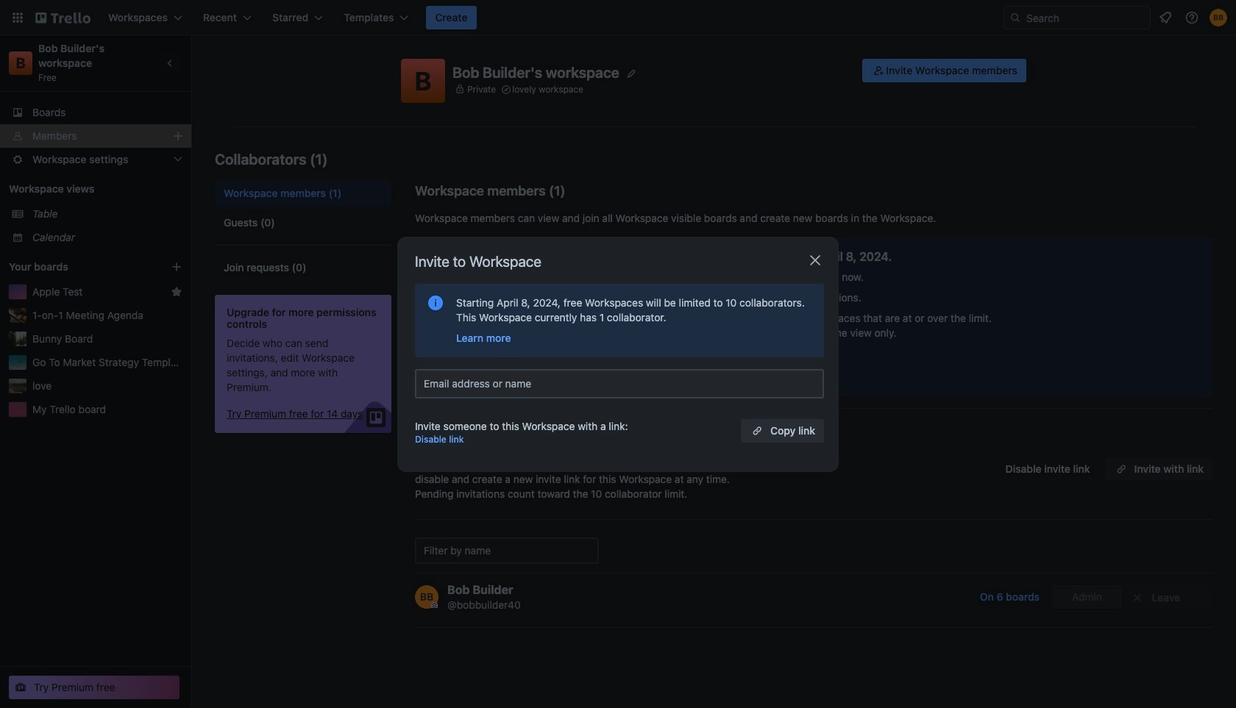 Task type: describe. For each thing, give the bounding box(es) containing it.
0 horizontal spatial sm image
[[872, 63, 887, 78]]

your boards with 6 items element
[[9, 258, 149, 276]]

Email address or name text field
[[424, 374, 822, 394]]

Search field
[[1022, 7, 1151, 29]]

open information menu image
[[1185, 10, 1200, 25]]

workspace navigation collapse icon image
[[161, 53, 181, 74]]

switch to… image
[[10, 10, 25, 25]]

Filter by name text field
[[415, 538, 599, 565]]

primary element
[[0, 0, 1237, 35]]



Task type: locate. For each thing, give the bounding box(es) containing it.
0 vertical spatial sm image
[[872, 63, 887, 78]]

sm image
[[872, 63, 887, 78], [1131, 591, 1146, 606]]

0 notifications image
[[1157, 9, 1175, 27]]

bob builder (bobbuilder40) image
[[1210, 9, 1228, 27]]

close image
[[807, 252, 825, 269]]

starred icon image
[[171, 286, 183, 298]]

search image
[[1010, 12, 1022, 24]]

1 vertical spatial sm image
[[1131, 591, 1146, 606]]

add board image
[[171, 261, 183, 273]]

1 horizontal spatial sm image
[[1131, 591, 1146, 606]]



Task type: vqa. For each thing, say whether or not it's contained in the screenshot.
CLOSE Image at the top right of page
yes



